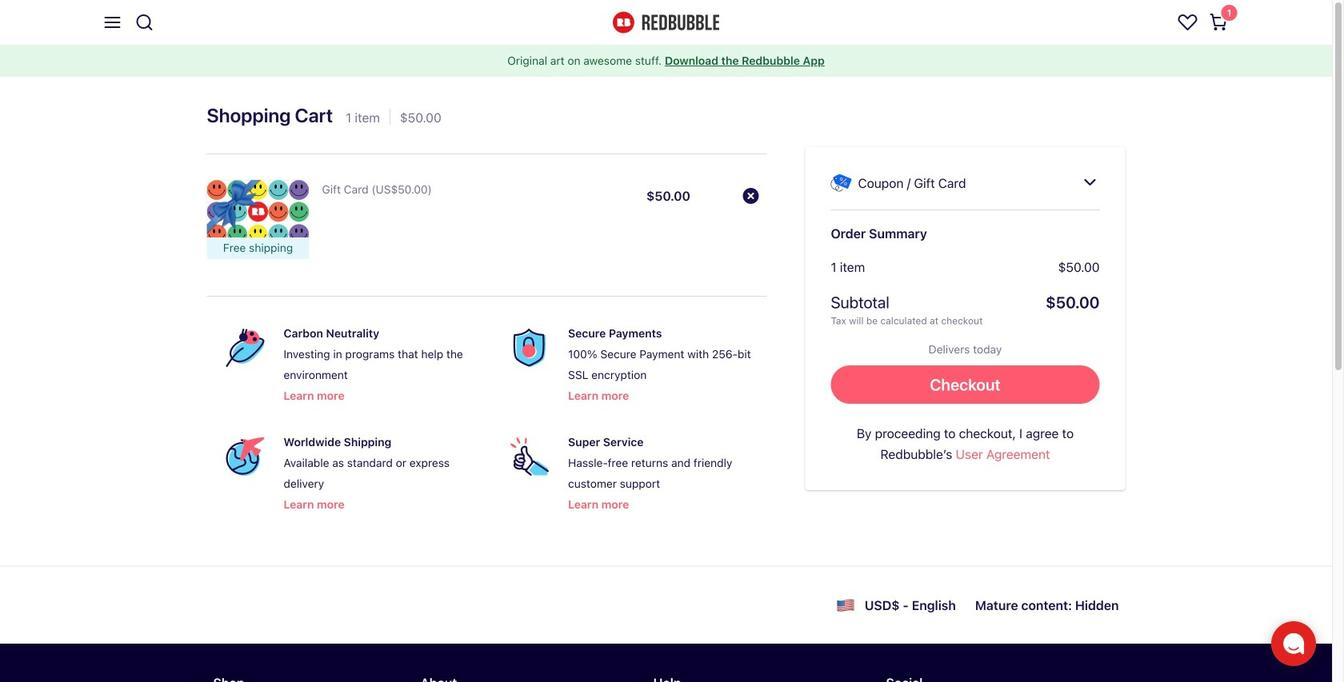 Task type: vqa. For each thing, say whether or not it's contained in the screenshot.
order summary element on the right of page
yes



Task type: describe. For each thing, give the bounding box(es) containing it.
open chat image
[[1283, 633, 1305, 655]]

trust signals element
[[207, 310, 767, 527]]

order summary element
[[805, 147, 1125, 490]]

secure payments image
[[511, 329, 549, 367]]



Task type: locate. For each thing, give the bounding box(es) containing it.
cost summary element
[[831, 257, 1100, 327]]

super service image
[[511, 438, 549, 476]]

worldwide shipping image
[[226, 438, 264, 476]]

carbon neutrality image
[[226, 329, 264, 367]]

footer
[[0, 566, 1332, 682]]



